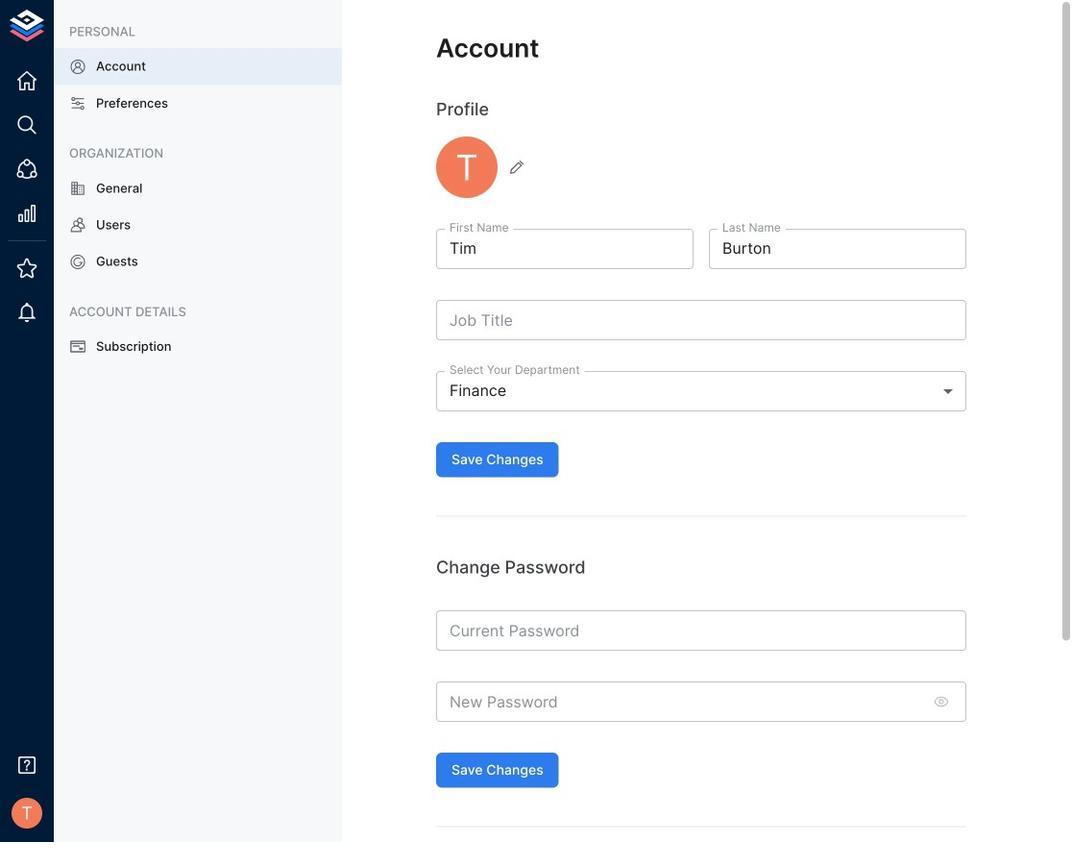 Task type: vqa. For each thing, say whether or not it's contained in the screenshot.
View for download_image_1697754168778.png
no



Task type: describe. For each thing, give the bounding box(es) containing it.
2 password password field from the top
[[436, 681, 923, 722]]

1 password password field from the top
[[436, 610, 967, 651]]



Task type: locate. For each thing, give the bounding box(es) containing it.
1 vertical spatial password password field
[[436, 681, 923, 722]]

John text field
[[436, 229, 694, 269]]

Password password field
[[436, 610, 967, 651], [436, 681, 923, 722]]

CEO text field
[[436, 300, 967, 340]]

0 vertical spatial password password field
[[436, 610, 967, 651]]

Doe text field
[[709, 229, 967, 269]]



